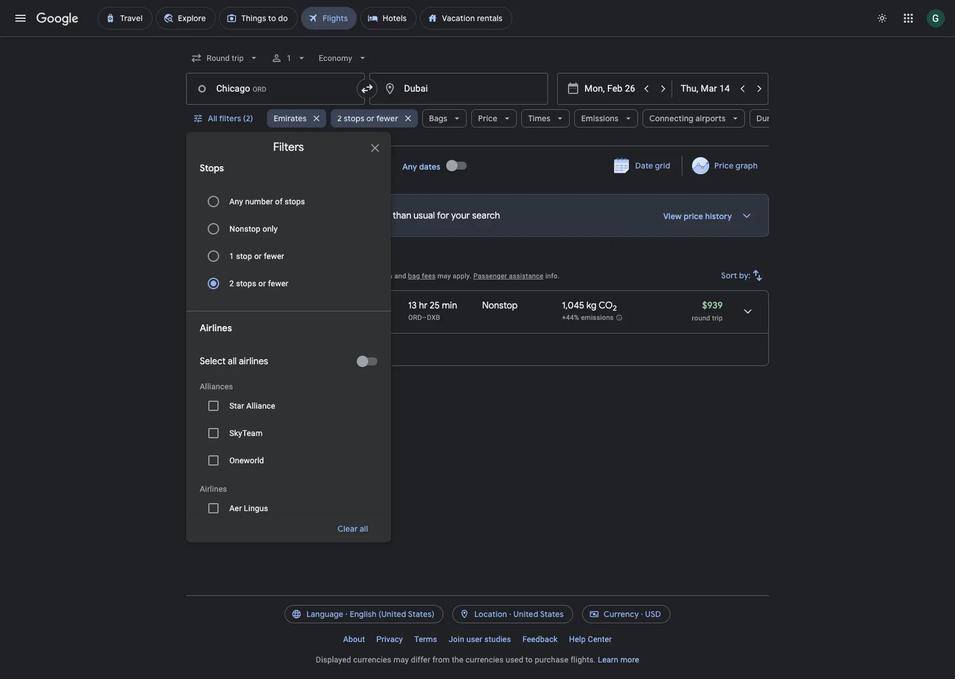 Task type: describe. For each thing, give the bounding box(es) containing it.
none search field containing filters
[[186, 44, 809, 679]]

history
[[705, 211, 732, 221]]

assistance
[[509, 272, 544, 280]]

price graph button
[[685, 155, 767, 176]]

prices include required taxes + fees for 1 adult. optional charges and bag fees may apply. passenger assistance
[[186, 272, 544, 280]]

apply.
[[453, 272, 472, 280]]

$939
[[702, 300, 723, 311]]

usd
[[645, 609, 661, 619]]

aer
[[229, 504, 242, 513]]

charges
[[367, 272, 393, 280]]

select all airlines
[[200, 356, 268, 367]]

fewer inside popup button
[[376, 113, 398, 124]]

any number of stops
[[229, 197, 305, 206]]

lingus
[[244, 504, 268, 513]]

duration button
[[750, 105, 809, 132]]

times
[[528, 113, 551, 124]]

cheaper
[[356, 210, 391, 221]]

– inside 13 hr 25 min ord – dxb
[[422, 314, 427, 322]]

swap origin and destination. image
[[360, 82, 374, 96]]

Departure text field
[[585, 73, 637, 104]]

0 vertical spatial for
[[437, 210, 449, 221]]

optional
[[339, 272, 365, 280]]

star alliance
[[229, 401, 275, 410]]

united
[[514, 609, 539, 619]]

skyteam
[[229, 429, 263, 438]]

help center
[[569, 635, 612, 644]]

help
[[569, 635, 586, 644]]

bag fees button
[[408, 272, 436, 280]]

$939 round trip
[[692, 300, 723, 322]]

stops
[[200, 163, 224, 174]]

search
[[472, 210, 500, 221]]

7:45 pm
[[239, 300, 272, 311]]

all for clear
[[360, 524, 368, 534]]

1,045
[[562, 300, 584, 311]]

2 vertical spatial fewer
[[268, 279, 288, 288]]

price
[[684, 211, 703, 221]]

only
[[346, 503, 364, 514]]

1 for 1 stop or fewer
[[229, 252, 234, 261]]

view price history
[[664, 211, 732, 221]]

(united
[[379, 609, 406, 619]]

find the best price region
[[186, 152, 769, 185]]

terms
[[414, 635, 437, 644]]

learn more link
[[598, 655, 639, 664]]

2 more flights
[[239, 344, 292, 355]]

all filters (2)
[[208, 113, 253, 124]]

Return text field
[[681, 73, 733, 104]]

kg
[[587, 300, 597, 311]]

1 vertical spatial fewer
[[264, 252, 284, 261]]

2 inside 1,045 kg co 2
[[613, 304, 617, 313]]

connecting
[[649, 113, 694, 124]]

stops inside popup button
[[344, 113, 365, 124]]

2 currencies from the left
[[466, 655, 504, 664]]

passenger
[[473, 272, 507, 280]]

1 button
[[267, 44, 312, 72]]

trip
[[712, 314, 723, 322]]

7:45 pm – 7:10 pm
[[239, 300, 314, 311]]

cheaper than usual for your search
[[354, 210, 500, 221]]

nonstop flight. element
[[482, 300, 518, 313]]

2 inside popup button
[[337, 113, 342, 124]]

main menu image
[[14, 11, 27, 25]]

round
[[692, 314, 710, 322]]

Departure time: 7:45 PM. text field
[[239, 300, 272, 311]]

1 stop or fewer
[[229, 252, 284, 261]]

13 hr 25 min ord – dxb
[[408, 300, 457, 322]]

close dialog image
[[368, 141, 382, 155]]

1 vertical spatial may
[[394, 655, 409, 664]]

center
[[588, 635, 612, 644]]

leaves o'hare international airport at 7:45 pm on monday, february 26 and arrives at dubai international airport at 7:10 pm on tuesday, february 27. element
[[239, 300, 320, 311]]

7:10 pm
[[282, 300, 314, 311]]

stop
[[236, 252, 252, 261]]

user
[[467, 635, 482, 644]]

min
[[442, 300, 457, 311]]

(2)
[[243, 113, 253, 124]]

learn
[[598, 655, 619, 664]]

privacy link
[[371, 630, 409, 648]]

language
[[307, 609, 343, 619]]

airports
[[696, 113, 726, 124]]

airlines for select all airlines
[[200, 484, 227, 494]]

clear
[[338, 524, 358, 534]]

privacy
[[376, 635, 403, 644]]

2 vertical spatial or
[[259, 279, 266, 288]]

join
[[449, 635, 464, 644]]

+44%
[[562, 314, 579, 322]]

graph
[[736, 161, 758, 171]]

usual
[[414, 210, 435, 221]]

oneworld
[[229, 456, 264, 465]]

1 for 1
[[287, 54, 292, 63]]

only button
[[332, 495, 377, 522]]

purchase
[[535, 655, 569, 664]]

differ
[[411, 655, 430, 664]]

change appearance image
[[869, 5, 896, 32]]

join user studies
[[449, 635, 511, 644]]

states)
[[408, 609, 435, 619]]

track prices
[[206, 161, 252, 172]]

include
[[208, 272, 231, 280]]

by:
[[739, 270, 751, 281]]

flight details. leaves o'hare international airport at 7:45 pm on monday, february 26 and arrives at dubai international airport at 7:10 pm on tuesday, february 27. image
[[734, 298, 762, 325]]

english (united states)
[[350, 609, 435, 619]]



Task type: locate. For each thing, give the bounding box(es) containing it.
required
[[233, 272, 259, 280]]

nonstop only
[[229, 224, 278, 233]]

price button
[[471, 105, 517, 132]]

2 down 'departing flights'
[[229, 279, 234, 288]]

united states
[[514, 609, 564, 619]]

2 fees from the left
[[422, 272, 436, 280]]

1 vertical spatial 1
[[229, 252, 234, 261]]

nonstop inside departing flights main content
[[482, 300, 518, 311]]

from
[[433, 655, 450, 664]]

join user studies link
[[443, 630, 517, 648]]

the
[[452, 655, 464, 664]]

1 vertical spatial 2 stops or fewer
[[229, 279, 288, 288]]

1 inside the 1 popup button
[[287, 54, 292, 63]]

of
[[275, 197, 283, 206]]

1 vertical spatial airlines
[[200, 484, 227, 494]]

states
[[540, 609, 564, 619]]

total duration 13 hr 25 min. element
[[408, 300, 482, 313]]

passenger assistance button
[[473, 272, 544, 280]]

1 horizontal spatial fees
[[422, 272, 436, 280]]

939 US dollars text field
[[702, 300, 723, 311]]

all
[[228, 356, 237, 367], [360, 524, 368, 534]]

0 horizontal spatial fees
[[286, 272, 300, 280]]

may left differ
[[394, 655, 409, 664]]

select
[[200, 356, 226, 367]]

help center link
[[563, 630, 618, 648]]

0 vertical spatial may
[[438, 272, 451, 280]]

1 horizontal spatial may
[[438, 272, 451, 280]]

more up airlines at the bottom
[[246, 344, 266, 355]]

departing flights main content
[[186, 152, 769, 375]]

0 vertical spatial stops
[[344, 113, 365, 124]]

emissions button
[[575, 105, 638, 132]]

2 up select all airlines
[[239, 344, 244, 355]]

price inside popup button
[[478, 113, 498, 124]]

stops up 7:45 pm 'text box'
[[236, 279, 256, 288]]

1 fees from the left
[[286, 272, 300, 280]]

for left "your"
[[437, 210, 449, 221]]

all right "select"
[[228, 356, 237, 367]]

0 horizontal spatial more
[[246, 344, 266, 355]]

1 airlines from the top
[[200, 323, 232, 334]]

fees right +
[[286, 272, 300, 280]]

more right learn
[[621, 655, 639, 664]]

None text field
[[186, 73, 365, 105]]

price for price graph
[[714, 161, 734, 171]]

1 vertical spatial more
[[621, 655, 639, 664]]

1 vertical spatial stops
[[285, 197, 305, 206]]

2 stops or fewer down the swap origin and destination. image
[[337, 113, 398, 124]]

1 vertical spatial –
[[422, 314, 427, 322]]

all right clear
[[360, 524, 368, 534]]

price graph
[[714, 161, 758, 171]]

nonstop left only
[[229, 224, 261, 233]]

0 horizontal spatial all
[[228, 356, 237, 367]]

sort
[[721, 270, 738, 281]]

more inside departing flights main content
[[246, 344, 266, 355]]

than
[[393, 210, 411, 221]]

to
[[526, 655, 533, 664]]

None text field
[[369, 73, 548, 105]]

2 inside stops option group
[[229, 279, 234, 288]]

1
[[287, 54, 292, 63], [229, 252, 234, 261], [313, 272, 317, 280]]

0 horizontal spatial –
[[274, 300, 280, 311]]

0 vertical spatial –
[[274, 300, 280, 311]]

all for select
[[228, 356, 237, 367]]

2 vertical spatial 1
[[313, 272, 317, 280]]

prices
[[186, 272, 206, 280]]

bags
[[429, 113, 447, 124]]

fewer up leaves o'hare international airport at 7:45 pm on monday, february 26 and arrives at dubai international airport at 7:10 pm on tuesday, february 27. element
[[268, 279, 288, 288]]

flights up airlines at the bottom
[[267, 344, 292, 355]]

used
[[506, 655, 524, 664]]

any for any number of stops
[[229, 197, 243, 206]]

any inside find the best price "region"
[[402, 161, 417, 172]]

1 horizontal spatial –
[[422, 314, 427, 322]]

view
[[664, 211, 682, 221]]

1 horizontal spatial 1
[[287, 54, 292, 63]]

or left +
[[259, 279, 266, 288]]

1 vertical spatial nonstop
[[482, 300, 518, 311]]

clear all
[[338, 524, 368, 534]]

0 horizontal spatial 1
[[229, 252, 234, 261]]

clear all button
[[324, 515, 382, 543]]

filters
[[273, 140, 304, 154]]

1 vertical spatial price
[[714, 161, 734, 171]]

2 up emissions
[[613, 304, 617, 313]]

stops right of
[[285, 197, 305, 206]]

date grid
[[635, 161, 671, 171]]

2 airlines from the top
[[200, 484, 227, 494]]

taxes
[[261, 272, 278, 280]]

may inside departing flights main content
[[438, 272, 451, 280]]

aer lingus
[[229, 504, 268, 513]]

all
[[208, 113, 217, 124]]

airlines
[[239, 356, 268, 367]]

2 stops or fewer inside stops option group
[[229, 279, 288, 288]]

0 horizontal spatial nonstop
[[229, 224, 261, 233]]

stops
[[344, 113, 365, 124], [285, 197, 305, 206], [236, 279, 256, 288]]

1 vertical spatial any
[[229, 197, 243, 206]]

1 horizontal spatial nonstop
[[482, 300, 518, 311]]

hr
[[419, 300, 428, 311]]

ord
[[408, 314, 422, 322]]

dates
[[419, 161, 441, 172]]

view price history image
[[733, 202, 761, 229]]

more
[[246, 344, 266, 355], [621, 655, 639, 664]]

1 currencies from the left
[[353, 655, 391, 664]]

nonstop for nonstop only
[[229, 224, 261, 233]]

2 right emirates popup button
[[337, 113, 342, 124]]

1 horizontal spatial any
[[402, 161, 417, 172]]

date
[[635, 161, 653, 171]]

only
[[263, 224, 278, 233]]

– down hr
[[422, 314, 427, 322]]

0 horizontal spatial for
[[302, 272, 311, 280]]

0 horizontal spatial stops
[[236, 279, 256, 288]]

13
[[408, 300, 417, 311]]

1 vertical spatial for
[[302, 272, 311, 280]]

2 horizontal spatial stops
[[344, 113, 365, 124]]

1,045 kg co 2
[[562, 300, 617, 313]]

all inside button
[[360, 524, 368, 534]]

2 stops or fewer up 7:45 pm 'text box'
[[229, 279, 288, 288]]

1 horizontal spatial all
[[360, 524, 368, 534]]

emissions
[[581, 314, 614, 322]]

2 horizontal spatial 1
[[313, 272, 317, 280]]

1 vertical spatial or
[[254, 252, 262, 261]]

0 vertical spatial more
[[246, 344, 266, 355]]

stops down the swap origin and destination. image
[[344, 113, 365, 124]]

currencies
[[353, 655, 391, 664], [466, 655, 504, 664]]

1 horizontal spatial price
[[714, 161, 734, 171]]

2
[[337, 113, 342, 124], [229, 279, 234, 288], [613, 304, 617, 313], [239, 344, 244, 355]]

sort by:
[[721, 270, 751, 281]]

any dates
[[402, 161, 441, 172]]

any left dates
[[402, 161, 417, 172]]

any left number on the left top of the page
[[229, 197, 243, 206]]

airlines for filters
[[200, 323, 232, 334]]

for left adult.
[[302, 272, 311, 280]]

times button
[[521, 105, 570, 132]]

1 horizontal spatial 2 stops or fewer
[[337, 113, 398, 124]]

0 vertical spatial 1
[[287, 54, 292, 63]]

None search field
[[186, 44, 809, 679]]

connecting airports button
[[643, 105, 745, 132]]

sort by: button
[[717, 262, 769, 289]]

– left 7:10 pm
[[274, 300, 280, 311]]

alliances
[[200, 382, 233, 391]]

english
[[350, 609, 377, 619]]

displayed currencies may differ from the currencies used to purchase flights. learn more
[[316, 655, 639, 664]]

0 vertical spatial price
[[478, 113, 498, 124]]

or down the swap origin and destination. image
[[367, 113, 375, 124]]

filters
[[219, 113, 241, 124]]

bag
[[408, 272, 420, 280]]

your
[[451, 210, 470, 221]]

flights up "taxes"
[[242, 254, 275, 269]]

1 horizontal spatial stops
[[285, 197, 305, 206]]

1 vertical spatial all
[[360, 524, 368, 534]]

any for any dates
[[402, 161, 417, 172]]

price for price
[[478, 113, 498, 124]]

1 horizontal spatial more
[[621, 655, 639, 664]]

0 horizontal spatial may
[[394, 655, 409, 664]]

0 vertical spatial fewer
[[376, 113, 398, 124]]

price left "graph"
[[714, 161, 734, 171]]

fees
[[286, 272, 300, 280], [422, 272, 436, 280]]

0 vertical spatial all
[[228, 356, 237, 367]]

nonstop down passenger assistance button
[[482, 300, 518, 311]]

0 horizontal spatial any
[[229, 197, 243, 206]]

+44% emissions
[[562, 314, 614, 322]]

2 vertical spatial stops
[[236, 279, 256, 288]]

adult.
[[319, 272, 337, 280]]

nonstop for nonstop
[[482, 300, 518, 311]]

bags button
[[422, 105, 467, 132]]

currencies down privacy
[[353, 655, 391, 664]]

0 vertical spatial any
[[402, 161, 417, 172]]

0 vertical spatial 2 stops or fewer
[[337, 113, 398, 124]]

stops option group
[[200, 188, 377, 297]]

fees right bag
[[422, 272, 436, 280]]

0 vertical spatial airlines
[[200, 323, 232, 334]]

co
[[599, 300, 613, 311]]

1 vertical spatial flights
[[267, 344, 292, 355]]

currencies down join user studies link
[[466, 655, 504, 664]]

prices
[[228, 161, 252, 172]]

star
[[229, 401, 244, 410]]

dxb
[[427, 314, 440, 322]]

2 stops or fewer inside popup button
[[337, 113, 398, 124]]

may left the apply. at the top of the page
[[438, 272, 451, 280]]

0 horizontal spatial currencies
[[353, 655, 391, 664]]

None field
[[186, 48, 264, 68], [314, 48, 373, 68], [186, 48, 264, 68], [314, 48, 373, 68]]

grid
[[655, 161, 671, 171]]

or right stop
[[254, 252, 262, 261]]

25
[[430, 300, 440, 311]]

number
[[245, 197, 273, 206]]

fewer up "taxes"
[[264, 252, 284, 261]]

nonstop inside stops option group
[[229, 224, 261, 233]]

0 vertical spatial flights
[[242, 254, 275, 269]]

0 vertical spatial nonstop
[[229, 224, 261, 233]]

1 inside departing flights main content
[[313, 272, 317, 280]]

1 horizontal spatial for
[[437, 210, 449, 221]]

price inside 'button'
[[714, 161, 734, 171]]

0 horizontal spatial 2 stops or fewer
[[229, 279, 288, 288]]

Arrival time: 7:10 PM on  Tuesday, February 27. text field
[[282, 300, 320, 311]]

1 horizontal spatial currencies
[[466, 655, 504, 664]]

departing flights
[[186, 254, 275, 269]]

for
[[437, 210, 449, 221], [302, 272, 311, 280]]

fewer up close dialog icon
[[376, 113, 398, 124]]

emirates button
[[267, 105, 326, 132]]

1 inside stops option group
[[229, 252, 234, 261]]

any inside stops option group
[[229, 197, 243, 206]]

0 vertical spatial or
[[367, 113, 375, 124]]

or inside popup button
[[367, 113, 375, 124]]

2 stops or fewer
[[337, 113, 398, 124], [229, 279, 288, 288]]

about
[[343, 635, 365, 644]]

0 horizontal spatial price
[[478, 113, 498, 124]]

price right bags "popup button"
[[478, 113, 498, 124]]

flights.
[[571, 655, 596, 664]]



Task type: vqa. For each thing, say whether or not it's contained in the screenshot.
St
no



